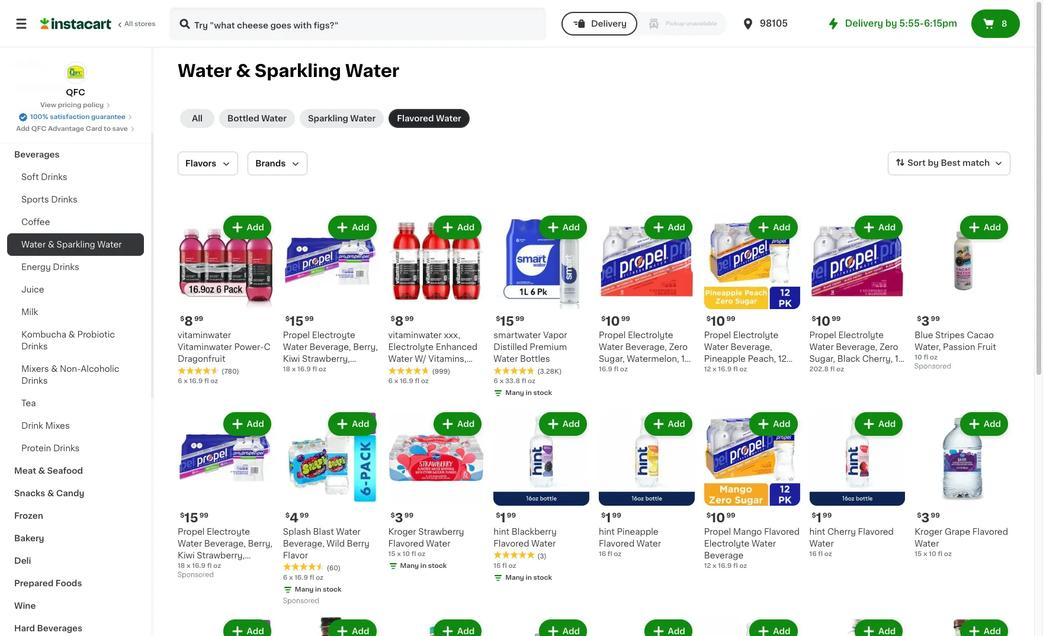 Task type: vqa. For each thing, say whether or not it's contained in the screenshot.
topmost Show
no



Task type: locate. For each thing, give the bounding box(es) containing it.
6 x 16.9 fl oz down the dragonfruit
[[178, 378, 218, 385]]

dairy
[[14, 128, 37, 136]]

grape,
[[283, 367, 311, 375], [178, 563, 206, 572]]

zero inside propel electrolyte water beverage, zero sugar, black cherry, 12 pack
[[880, 343, 899, 351]]

oz inside hint pineapple flavored water 16 fl oz
[[614, 551, 622, 557]]

wild
[[327, 540, 345, 548]]

drinks down the mixers on the bottom left of page
[[21, 377, 48, 385]]

drinks down water & sparkling water link
[[53, 263, 79, 271]]

stock down (3.28k)
[[534, 390, 553, 396]]

dairy & eggs
[[14, 128, 70, 136]]

1 vertical spatial propel electroyte water beverage, berry, kiwi strawberry, grape, 18 pack
[[178, 528, 273, 572]]

99
[[194, 316, 203, 322], [305, 316, 314, 322], [405, 316, 414, 322], [516, 316, 525, 322], [622, 316, 631, 322], [727, 316, 736, 322], [832, 316, 841, 322], [932, 316, 941, 322], [200, 512, 209, 519], [300, 512, 309, 519], [405, 512, 414, 519], [507, 512, 516, 519], [613, 512, 622, 519], [727, 512, 736, 519], [823, 512, 832, 519], [932, 512, 941, 519]]

many inside product group
[[295, 587, 314, 593]]

202.8
[[810, 366, 829, 373]]

sponsored badge image for 15
[[178, 572, 214, 579]]

0 vertical spatial strawberry,
[[302, 355, 350, 363]]

vitaminwater inside vitaminwater xxx, electrolyte enhanced water w/ vitamins, açaiblueberrypomegranate drinks
[[389, 331, 442, 339]]

$ 1 99
[[496, 512, 516, 524], [602, 512, 622, 524], [812, 512, 832, 524]]

6 x 16.9 fl oz inside product group
[[283, 575, 324, 581]]

18
[[283, 366, 290, 373], [313, 367, 322, 375], [178, 563, 185, 569], [208, 563, 217, 572]]

16 for hint cherry flavored water
[[810, 551, 817, 557]]

1 for hint cherry flavored water
[[817, 512, 822, 524]]

many down flavor
[[295, 587, 314, 593]]

3 1 from the left
[[817, 512, 822, 524]]

0 vertical spatial sponsored badge image
[[915, 364, 951, 370]]

& down milk link
[[69, 331, 75, 339]]

1 horizontal spatial delivery
[[846, 19, 884, 28]]

sugar, up 202.8
[[810, 355, 836, 363]]

0 vertical spatial propel electroyte water beverage, berry, kiwi strawberry, grape, 18 pack
[[283, 331, 378, 375]]

$ 10 99 up propel electrolyte water beverage, zero sugar, watermelon, 12 pack
[[602, 315, 631, 328]]

18 x 16.9 fl oz
[[283, 366, 327, 373], [178, 563, 221, 569]]

1 vertical spatial all
[[192, 114, 203, 123]]

propel electroyte water beverage, berry, kiwi strawberry, grape, 18 pack
[[283, 331, 378, 375], [178, 528, 273, 572]]

c
[[264, 343, 271, 351]]

$ inside "$ 4 99"
[[286, 512, 290, 519]]

1 horizontal spatial sugar,
[[810, 355, 836, 363]]

qfc
[[66, 88, 85, 97], [31, 126, 46, 132]]

0 horizontal spatial sponsored badge image
[[178, 572, 214, 579]]

2 horizontal spatial $ 1 99
[[812, 512, 832, 524]]

bottled
[[228, 114, 259, 123]]

drinks down açaiblueberrypomegranate
[[389, 379, 415, 387]]

$ 8 99 for vitaminwater xxx, electrolyte enhanced water w/ vitamins, açaiblueberrypomegranate drinks
[[391, 315, 414, 328]]

0 vertical spatial water & sparkling water
[[178, 62, 400, 79]]

0 horizontal spatial by
[[886, 19, 898, 28]]

bottled water
[[228, 114, 287, 123]]

2 $ 1 99 from the left
[[602, 512, 622, 524]]

sugar, up 16.9 fl oz
[[599, 355, 625, 363]]

flavored inside propel mango flavored electrolyte water beverage 12 x 16.9 fl oz
[[765, 528, 800, 536]]

qfc up view pricing policy link
[[66, 88, 85, 97]]

electrolyte up beverage
[[705, 540, 750, 548]]

add button
[[224, 217, 270, 238], [330, 217, 376, 238], [435, 217, 481, 238], [540, 217, 586, 238], [646, 217, 692, 238], [751, 217, 797, 238], [857, 217, 902, 238], [962, 217, 1008, 238], [224, 414, 270, 435], [330, 414, 376, 435], [435, 414, 481, 435], [540, 414, 586, 435], [646, 414, 692, 435], [751, 414, 797, 435], [857, 414, 902, 435], [962, 414, 1008, 435], [224, 621, 270, 637], [330, 621, 376, 637], [435, 621, 481, 637], [540, 621, 586, 637], [646, 621, 692, 637], [751, 621, 797, 637], [857, 621, 902, 637], [962, 621, 1008, 637]]

oz inside blue stripes cacao water, passion fruit 10 fl oz
[[930, 354, 938, 361]]

0 horizontal spatial 6 x 16.9 fl oz
[[178, 378, 218, 385]]

tea
[[21, 400, 36, 408]]

0 horizontal spatial 8
[[185, 315, 193, 328]]

by right the sort
[[928, 159, 939, 167]]

beverages down 'dairy & eggs'
[[14, 151, 60, 159]]

sponsored badge image
[[915, 364, 951, 370], [178, 572, 214, 579], [283, 598, 319, 605]]

electrolyte up the peach, at bottom
[[734, 331, 779, 339]]

2 kroger from the left
[[915, 528, 943, 536]]

2 vitaminwater from the left
[[389, 331, 442, 339]]

many in stock
[[506, 390, 553, 396], [400, 563, 447, 569], [506, 575, 553, 581], [295, 587, 342, 593]]

(780)
[[222, 369, 239, 375]]

flavored inside hint blackberry flavored water
[[494, 540, 530, 548]]

hard
[[14, 625, 35, 633]]

bottled water link
[[219, 109, 295, 128]]

3 hint from the left
[[810, 528, 826, 536]]

0 horizontal spatial $ 1 99
[[496, 512, 516, 524]]

wine link
[[7, 595, 144, 618]]

16 inside hint pineapple flavored water 16 fl oz
[[599, 551, 606, 557]]

many for 4
[[295, 587, 314, 593]]

x
[[292, 366, 296, 373], [713, 366, 717, 373], [184, 378, 188, 385], [395, 378, 398, 385], [500, 378, 504, 385], [397, 551, 401, 557], [924, 551, 928, 557], [187, 563, 191, 569], [713, 563, 717, 569], [289, 575, 293, 581]]

1 vertical spatial pineapple
[[617, 528, 659, 536]]

water,
[[915, 343, 941, 351]]

by left 5:55-
[[886, 19, 898, 28]]

$ 1 99 up cherry
[[812, 512, 832, 524]]

flavored for kroger strawberry flavored water 15 x 10 fl oz
[[389, 540, 424, 548]]

1 horizontal spatial $ 15 99
[[286, 315, 314, 328]]

3 $ 1 99 from the left
[[812, 512, 832, 524]]

all
[[124, 21, 133, 27], [192, 114, 203, 123]]

fl inside blue stripes cacao water, passion fruit 10 fl oz
[[924, 354, 929, 361]]

& left candy on the left
[[47, 490, 54, 498]]

stock down (60)
[[323, 587, 342, 593]]

0 horizontal spatial water & sparkling water
[[21, 241, 122, 249]]

2 vertical spatial sponsored badge image
[[283, 598, 319, 605]]

blackberry
[[512, 528, 557, 536]]

1 vertical spatial 18 x 16.9 fl oz
[[178, 563, 221, 569]]

sugar, inside propel electrolyte water beverage, zero sugar, watermelon, 12 pack
[[599, 355, 625, 363]]

water & sparkling water up bottled water
[[178, 62, 400, 79]]

1 vertical spatial grape,
[[178, 563, 206, 572]]

propel inside propel electrolyte water beverage, pineapple peach, 12 pack
[[705, 331, 732, 339]]

vitaminwater up w/
[[389, 331, 442, 339]]

& for water & sparkling water link
[[48, 241, 55, 249]]

3
[[922, 315, 930, 328], [395, 512, 404, 524], [922, 512, 930, 524]]

water inside kroger grape flavored water 15 x 10 fl oz
[[915, 540, 940, 548]]

1 horizontal spatial $ 1 99
[[602, 512, 622, 524]]

6 inside product group
[[283, 575, 288, 581]]

6 down the dragonfruit
[[178, 378, 182, 385]]

0 vertical spatial all
[[124, 21, 133, 27]]

many in stock down (3)
[[506, 575, 553, 581]]

electroyte
[[312, 331, 355, 339], [207, 528, 250, 536]]

$ 10 99
[[602, 315, 631, 328], [707, 315, 736, 328], [812, 315, 841, 328], [707, 512, 736, 524]]

delivery by 5:55-6:15pm
[[846, 19, 958, 28]]

black
[[838, 355, 861, 363]]

& inside 'mixers & non-alcoholic drinks'
[[51, 365, 58, 373]]

alcoholic
[[81, 365, 119, 373]]

candy
[[56, 490, 84, 498]]

0 vertical spatial grape,
[[283, 367, 311, 375]]

coffee
[[21, 218, 50, 226]]

1 vertical spatial water & sparkling water
[[21, 241, 122, 249]]

drink mixes
[[21, 422, 70, 430]]

smartwater
[[494, 331, 541, 339]]

1 up hint pineapple flavored water 16 fl oz
[[606, 512, 611, 524]]

beverages down wine link
[[37, 625, 82, 633]]

propel mango flavored electrolyte water beverage 12 x 16.9 fl oz
[[705, 528, 800, 569]]

6 x 16.9 fl oz down w/
[[389, 378, 429, 385]]

$ 3 99 up the 'blue'
[[918, 315, 941, 328]]

12 x 16.9 fl oz
[[705, 366, 748, 373]]

1 vertical spatial electroyte
[[207, 528, 250, 536]]

flavored water link
[[389, 109, 470, 128]]

juice
[[21, 286, 44, 294]]

electrolyte up w/
[[389, 343, 434, 351]]

1 horizontal spatial 6 x 16.9 fl oz
[[283, 575, 324, 581]]

fl inside kroger grape flavored water 15 x 10 fl oz
[[939, 551, 943, 557]]

$ 10 99 up propel electrolyte water beverage, pineapple peach, 12 pack
[[707, 315, 736, 328]]

oz inside kroger strawberry flavored water 15 x 10 fl oz
[[418, 551, 426, 557]]

0 horizontal spatial all
[[124, 21, 133, 27]]

stock down (3)
[[534, 575, 553, 581]]

sparkling
[[255, 62, 341, 79], [308, 114, 349, 123], [57, 241, 95, 249]]

0 vertical spatial pineapple
[[705, 355, 746, 363]]

drinks up sports drinks
[[41, 173, 67, 181]]

premium
[[530, 343, 567, 351]]

vitaminwater inside 'vitaminwater vitaminwater power-c dragonfruit'
[[178, 331, 231, 339]]

0 horizontal spatial 1
[[501, 512, 506, 524]]

1 horizontal spatial berry,
[[353, 343, 378, 351]]

zero up cherry,
[[880, 343, 899, 351]]

flavored inside hint cherry flavored water 16 fl oz
[[859, 528, 894, 536]]

in down kroger strawberry flavored water 15 x 10 fl oz
[[421, 563, 427, 569]]

$ 3 99 for blue stripes cacao water, passion fruit
[[918, 315, 941, 328]]

water inside vitaminwater xxx, electrolyte enhanced water w/ vitamins, açaiblueberrypomegranate drinks
[[389, 355, 413, 363]]

1 $ 1 99 from the left
[[496, 512, 516, 524]]

many in stock inside product group
[[295, 587, 342, 593]]

2 hint from the left
[[599, 528, 615, 536]]

watermelon,
[[627, 355, 680, 363]]

1 horizontal spatial kiwi
[[283, 355, 300, 363]]

stock for 4
[[323, 587, 342, 593]]

2 zero from the left
[[880, 343, 899, 351]]

1 kroger from the left
[[389, 528, 416, 536]]

0 horizontal spatial zero
[[669, 343, 688, 351]]

6 x 16.9 fl oz for vitaminwater vitaminwater power-c dragonfruit
[[178, 378, 218, 385]]

hint for hint pineapple flavored water 16 fl oz
[[599, 528, 615, 536]]

flavored for hint cherry flavored water 16 fl oz
[[859, 528, 894, 536]]

energy
[[21, 263, 51, 271]]

mixers & non-alcoholic drinks link
[[7, 358, 144, 392]]

$ 8 99 up vitaminwater xxx, electrolyte enhanced water w/ vitamins, açaiblueberrypomegranate drinks on the left bottom of page
[[391, 315, 414, 328]]

1 vertical spatial kiwi
[[178, 552, 195, 560]]

many in stock down 6 x 33.8 fl oz
[[506, 390, 553, 396]]

delivery inside button
[[591, 20, 627, 28]]

hint inside hint cherry flavored water 16 fl oz
[[810, 528, 826, 536]]

1 vertical spatial by
[[928, 159, 939, 167]]

hint cherry flavored water 16 fl oz
[[810, 528, 894, 557]]

propel inside propel electrolyte water beverage, zero sugar, watermelon, 12 pack
[[599, 331, 626, 339]]

16
[[599, 551, 606, 557], [810, 551, 817, 557], [494, 563, 501, 569]]

$ 3 99 up kroger grape flavored water 15 x 10 fl oz
[[918, 512, 941, 524]]

by
[[886, 19, 898, 28], [928, 159, 939, 167]]

$ 3 99 for kroger grape flavored water
[[918, 512, 941, 524]]

beverage, inside propel electrolyte water beverage, zero sugar, watermelon, 12 pack
[[626, 343, 667, 351]]

None search field
[[170, 7, 546, 40]]

strawberry
[[419, 528, 464, 536]]

water
[[178, 62, 232, 79], [345, 62, 400, 79], [262, 114, 287, 123], [351, 114, 376, 123], [436, 114, 462, 123], [21, 241, 46, 249], [97, 241, 122, 249], [283, 343, 308, 351], [599, 343, 624, 351], [705, 343, 729, 351], [810, 343, 834, 351], [389, 355, 413, 363], [494, 355, 518, 363], [336, 528, 361, 536], [178, 540, 202, 548], [426, 540, 451, 548], [532, 540, 556, 548], [637, 540, 662, 548], [752, 540, 777, 548], [810, 540, 834, 548], [915, 540, 940, 548]]

0 horizontal spatial 16
[[494, 563, 501, 569]]

0 horizontal spatial delivery
[[591, 20, 627, 28]]

0 horizontal spatial strawberry,
[[197, 552, 245, 560]]

& up energy drinks
[[48, 241, 55, 249]]

all for all stores
[[124, 21, 133, 27]]

0 horizontal spatial propel electroyte water beverage, berry, kiwi strawberry, grape, 18 pack
[[178, 528, 273, 572]]

1 horizontal spatial vitaminwater
[[389, 331, 442, 339]]

0 horizontal spatial hint
[[494, 528, 510, 536]]

add button inside product group
[[330, 414, 376, 435]]

power-
[[234, 343, 264, 351]]

1 horizontal spatial water & sparkling water
[[178, 62, 400, 79]]

many in stock down (60)
[[295, 587, 342, 593]]

drinks down the kombucha
[[21, 343, 48, 351]]

electrolyte up watermelon,
[[628, 331, 674, 339]]

1 1 from the left
[[501, 512, 506, 524]]

2 1 from the left
[[606, 512, 611, 524]]

pineapple
[[705, 355, 746, 363], [617, 528, 659, 536]]

water & sparkling water up energy drinks link
[[21, 241, 122, 249]]

thanksgiving
[[14, 83, 71, 91]]

1 horizontal spatial propel electroyte water beverage, berry, kiwi strawberry, grape, 18 pack
[[283, 331, 378, 375]]

drinks inside 'mixers & non-alcoholic drinks'
[[21, 377, 48, 385]]

all up flavors
[[192, 114, 203, 123]]

1 horizontal spatial grape,
[[283, 367, 311, 375]]

1 vertical spatial sponsored badge image
[[178, 572, 214, 579]]

1 horizontal spatial $ 8 99
[[391, 315, 414, 328]]

kroger for strawberry
[[389, 528, 416, 536]]

98105
[[760, 19, 788, 28]]

recipes link
[[7, 53, 144, 76]]

2 $ 8 99 from the left
[[391, 315, 414, 328]]

sugar, for black
[[810, 355, 836, 363]]

in for 15
[[526, 390, 532, 396]]

& for snacks & candy link on the left
[[47, 490, 54, 498]]

berry
[[347, 540, 370, 548]]

instacart logo image
[[40, 17, 111, 31]]

sugar, for watermelon,
[[599, 355, 625, 363]]

2 horizontal spatial 1
[[817, 512, 822, 524]]

6 for splash blast water beverage, wild berry flavor
[[283, 575, 288, 581]]

0 horizontal spatial $ 15 99
[[180, 512, 209, 524]]

distilled
[[494, 343, 528, 351]]

add inside product group
[[352, 420, 370, 428]]

2 horizontal spatial 16
[[810, 551, 817, 557]]

0 horizontal spatial kroger
[[389, 528, 416, 536]]

1 horizontal spatial qfc
[[66, 88, 85, 97]]

zero for 12
[[669, 343, 688, 351]]

3 up kroger grape flavored water 15 x 10 fl oz
[[922, 512, 930, 524]]

zero up watermelon,
[[669, 343, 688, 351]]

beverage
[[705, 552, 744, 560]]

6 down açaiblueberrypomegranate
[[389, 378, 393, 385]]

flavored water
[[397, 114, 462, 123]]

4
[[290, 512, 299, 524]]

mango
[[734, 528, 762, 536]]

0 horizontal spatial vitaminwater
[[178, 331, 231, 339]]

0 horizontal spatial sugar,
[[599, 355, 625, 363]]

many in stock for 15
[[506, 390, 553, 396]]

flavored inside kroger grape flavored water 15 x 10 fl oz
[[973, 528, 1009, 536]]

kroger inside kroger grape flavored water 15 x 10 fl oz
[[915, 528, 943, 536]]

snacks & candy link
[[7, 482, 144, 505]]

many down the 16 fl oz
[[506, 575, 525, 581]]

$
[[180, 316, 185, 322], [286, 316, 290, 322], [391, 316, 395, 322], [496, 316, 501, 322], [602, 316, 606, 322], [707, 316, 711, 322], [812, 316, 817, 322], [918, 316, 922, 322], [180, 512, 185, 519], [286, 512, 290, 519], [391, 512, 395, 519], [496, 512, 501, 519], [602, 512, 606, 519], [707, 512, 711, 519], [812, 512, 817, 519], [918, 512, 922, 519]]

pack inside propel electrolyte water beverage, zero sugar, black cherry, 12 pack
[[810, 367, 830, 375]]

bottles
[[520, 355, 550, 363]]

sponsored badge image inside product group
[[283, 598, 319, 605]]

oz inside hint cherry flavored water 16 fl oz
[[825, 551, 833, 557]]

0 vertical spatial by
[[886, 19, 898, 28]]

policy
[[83, 102, 104, 108]]

$ 3 99 up kroger strawberry flavored water 15 x 10 fl oz
[[391, 512, 414, 524]]

$ 1 99 up hint blackberry flavored water
[[496, 512, 516, 524]]

& up bottled
[[236, 62, 251, 79]]

many down 6 x 33.8 fl oz
[[506, 390, 525, 396]]

3 up the 'blue'
[[922, 315, 930, 328]]

many for 15
[[506, 390, 525, 396]]

0 vertical spatial electroyte
[[312, 331, 355, 339]]

electrolyte inside propel electrolyte water beverage, pineapple peach, 12 pack
[[734, 331, 779, 339]]

1 horizontal spatial zero
[[880, 343, 899, 351]]

$ 1 99 for hint blackberry flavored water
[[496, 512, 516, 524]]

0 vertical spatial qfc
[[66, 88, 85, 97]]

2 horizontal spatial 6 x 16.9 fl oz
[[389, 378, 429, 385]]

beverage, inside propel electrolyte water beverage, zero sugar, black cherry, 12 pack
[[837, 343, 878, 351]]

1 sugar, from the left
[[599, 355, 625, 363]]

water & sparkling water link
[[7, 234, 144, 256]]

& inside kombucha & probiotic drinks
[[69, 331, 75, 339]]

propel electrolyte water beverage, zero sugar, watermelon, 12 pack
[[599, 331, 690, 375]]

$ 1 99 for hint pineapple flavored water
[[602, 512, 622, 524]]

$ 8 99 up vitaminwater at the bottom
[[180, 315, 203, 328]]

1 vitaminwater from the left
[[178, 331, 231, 339]]

Search field
[[171, 8, 545, 39]]

kroger left the grape
[[915, 528, 943, 536]]

hint inside hint blackberry flavored water
[[494, 528, 510, 536]]

8 button
[[972, 9, 1021, 38]]

fl inside propel mango flavored electrolyte water beverage 12 x 16.9 fl oz
[[734, 563, 738, 569]]

1 horizontal spatial sponsored badge image
[[283, 598, 319, 605]]

2 sugar, from the left
[[810, 355, 836, 363]]

1 vertical spatial qfc
[[31, 126, 46, 132]]

$ 10 99 up propel electrolyte water beverage, zero sugar, black cherry, 12 pack
[[812, 315, 841, 328]]

2 vertical spatial sparkling
[[57, 241, 95, 249]]

kroger left strawberry
[[389, 528, 416, 536]]

10 inside blue stripes cacao water, passion fruit 10 fl oz
[[915, 354, 923, 361]]

$ 1 99 up hint pineapple flavored water 16 fl oz
[[602, 512, 622, 524]]

6 x 33.8 fl oz
[[494, 378, 536, 385]]

view
[[40, 102, 56, 108]]

by for delivery
[[886, 19, 898, 28]]

stock inside product group
[[323, 587, 342, 593]]

hint inside hint pineapple flavored water 16 fl oz
[[599, 528, 615, 536]]

8 for vitaminwater xxx, electrolyte enhanced water w/ vitamins, açaiblueberrypomegranate drinks
[[395, 315, 404, 328]]

kroger inside kroger strawberry flavored water 15 x 10 fl oz
[[389, 528, 416, 536]]

0 horizontal spatial 18 x 16.9 fl oz
[[178, 563, 221, 569]]

fl
[[924, 354, 929, 361], [313, 366, 317, 373], [614, 366, 619, 373], [734, 366, 738, 373], [831, 366, 835, 373], [204, 378, 209, 385], [415, 378, 420, 385], [522, 378, 527, 385], [412, 551, 416, 557], [608, 551, 613, 557], [819, 551, 823, 557], [939, 551, 943, 557], [207, 563, 212, 569], [503, 563, 507, 569], [734, 563, 738, 569], [310, 575, 314, 581]]

1 $ 8 99 from the left
[[180, 315, 203, 328]]

1 horizontal spatial 16
[[599, 551, 606, 557]]

6 left 33.8 on the bottom of page
[[494, 378, 498, 385]]

16.9 inside product group
[[295, 575, 308, 581]]

6 x 16.9 fl oz down flavor
[[283, 575, 324, 581]]

qfc down 100%
[[31, 126, 46, 132]]

& down 100%
[[39, 128, 46, 136]]

to
[[104, 126, 111, 132]]

hint for hint blackberry flavored water
[[494, 528, 510, 536]]

6 down flavor
[[283, 575, 288, 581]]

by inside field
[[928, 159, 939, 167]]

$ 10 99 for propel electrolyte water beverage, zero sugar, black cherry, 12 pack
[[812, 315, 841, 328]]

10 inside kroger grape flavored water 15 x 10 fl oz
[[930, 551, 937, 557]]

x inside kroger strawberry flavored water 15 x 10 fl oz
[[397, 551, 401, 557]]

99 inside "$ 4 99"
[[300, 512, 309, 519]]

propel inside propel electrolyte water beverage, zero sugar, black cherry, 12 pack
[[810, 331, 837, 339]]

1 horizontal spatial 1
[[606, 512, 611, 524]]

in down 6 x 33.8 fl oz
[[526, 390, 532, 396]]

$ 10 99 up the mango
[[707, 512, 736, 524]]

cherry,
[[863, 355, 893, 363]]

0 vertical spatial beverages
[[14, 151, 60, 159]]

0 horizontal spatial $ 8 99
[[180, 315, 203, 328]]

energy drinks link
[[7, 256, 144, 279]]

sugar, inside propel electrolyte water beverage, zero sugar, black cherry, 12 pack
[[810, 355, 836, 363]]

water inside propel electrolyte water beverage, zero sugar, black cherry, 12 pack
[[810, 343, 834, 351]]

2 horizontal spatial hint
[[810, 528, 826, 536]]

& right meat at the bottom left of the page
[[38, 467, 45, 475]]

electrolyte inside propel electrolyte water beverage, zero sugar, watermelon, 12 pack
[[628, 331, 674, 339]]

1 horizontal spatial pineapple
[[705, 355, 746, 363]]

flavored inside kroger strawberry flavored water 15 x 10 fl oz
[[389, 540, 424, 548]]

zero inside propel electrolyte water beverage, zero sugar, watermelon, 12 pack
[[669, 343, 688, 351]]

1 horizontal spatial by
[[928, 159, 939, 167]]

vitaminwater up vitaminwater at the bottom
[[178, 331, 231, 339]]

1 vertical spatial sparkling
[[308, 114, 349, 123]]

2 horizontal spatial 8
[[1002, 20, 1008, 28]]

deli link
[[7, 550, 144, 573]]

1 up hint blackberry flavored water
[[501, 512, 506, 524]]

snacks
[[14, 490, 45, 498]]

in down hint blackberry flavored water
[[526, 575, 532, 581]]

thanksgiving link
[[7, 76, 144, 98]]

0 horizontal spatial kiwi
[[178, 552, 195, 560]]

all left the "stores"
[[124, 21, 133, 27]]

&
[[236, 62, 251, 79], [39, 128, 46, 136], [48, 241, 55, 249], [69, 331, 75, 339], [51, 365, 58, 373], [38, 467, 45, 475], [47, 490, 54, 498]]

electrolyte inside propel electrolyte water beverage, zero sugar, black cherry, 12 pack
[[839, 331, 884, 339]]

0 vertical spatial 18 x 16.9 fl oz
[[283, 366, 327, 373]]

0 horizontal spatial grape,
[[178, 563, 206, 572]]

1 horizontal spatial hint
[[599, 528, 615, 536]]

electrolyte up the black
[[839, 331, 884, 339]]

water inside hint cherry flavored water 16 fl oz
[[810, 540, 834, 548]]

in down splash blast water beverage, wild berry flavor
[[315, 587, 321, 593]]

1 vertical spatial strawberry,
[[197, 552, 245, 560]]

mixers
[[21, 365, 49, 373]]

flavored inside hint pineapple flavored water 16 fl oz
[[599, 540, 635, 548]]

water inside propel mango flavored electrolyte water beverage 12 x 16.9 fl oz
[[752, 540, 777, 548]]

fl inside hint pineapple flavored water 16 fl oz
[[608, 551, 613, 557]]

pineapple inside hint pineapple flavored water 16 fl oz
[[617, 528, 659, 536]]

0 horizontal spatial pineapple
[[617, 528, 659, 536]]

strawberry,
[[302, 355, 350, 363], [197, 552, 245, 560]]

6 x 16.9 fl oz
[[178, 378, 218, 385], [389, 378, 429, 385], [283, 575, 324, 581]]

1 hint from the left
[[494, 528, 510, 536]]

1 horizontal spatial strawberry,
[[302, 355, 350, 363]]

1 vertical spatial berry,
[[248, 540, 273, 548]]

in inside product group
[[315, 587, 321, 593]]

mixes
[[45, 422, 70, 430]]

x inside propel mango flavored electrolyte water beverage 12 x 16.9 fl oz
[[713, 563, 717, 569]]

1 zero from the left
[[669, 343, 688, 351]]

brands button
[[248, 152, 308, 175]]

1 horizontal spatial kroger
[[915, 528, 943, 536]]

electrolyte for black
[[839, 331, 884, 339]]

passion
[[944, 343, 976, 351]]

1 up hint cherry flavored water 16 fl oz
[[817, 512, 822, 524]]

6:15pm
[[925, 19, 958, 28]]

view pricing policy link
[[40, 101, 111, 110]]

1 horizontal spatial 8
[[395, 315, 404, 328]]

16 inside hint cherry flavored water 16 fl oz
[[810, 551, 817, 557]]

product group
[[178, 213, 274, 386], [283, 213, 379, 375], [389, 213, 503, 387], [494, 213, 590, 401], [599, 213, 695, 375], [705, 213, 801, 375], [810, 213, 906, 375], [915, 213, 1011, 373], [178, 410, 274, 582], [283, 410, 379, 608], [389, 410, 484, 573], [494, 410, 590, 585], [599, 410, 695, 559], [705, 410, 801, 571], [810, 410, 906, 559], [915, 410, 1011, 559], [178, 617, 274, 637], [283, 617, 379, 637], [389, 617, 484, 637], [494, 617, 590, 637], [599, 617, 695, 637], [705, 617, 801, 637], [810, 617, 906, 637], [915, 617, 1011, 637]]

3 up kroger strawberry flavored water 15 x 10 fl oz
[[395, 512, 404, 524]]

enhanced
[[436, 343, 478, 351]]

2 horizontal spatial sponsored badge image
[[915, 364, 951, 370]]

beverage, inside propel electrolyte water beverage, pineapple peach, 12 pack
[[731, 343, 773, 351]]

& left non-
[[51, 365, 58, 373]]

10
[[606, 315, 620, 328], [711, 315, 726, 328], [817, 315, 831, 328], [915, 354, 923, 361], [711, 512, 726, 524], [403, 551, 410, 557], [930, 551, 937, 557]]

propel
[[283, 331, 310, 339], [599, 331, 626, 339], [705, 331, 732, 339], [810, 331, 837, 339], [178, 528, 205, 536], [705, 528, 732, 536]]

1 horizontal spatial all
[[192, 114, 203, 123]]

view pricing policy
[[40, 102, 104, 108]]

zero for cherry,
[[880, 343, 899, 351]]



Task type: describe. For each thing, give the bounding box(es) containing it.
vitaminwater for water
[[389, 331, 442, 339]]

snacks & candy
[[14, 490, 84, 498]]

tea link
[[7, 392, 144, 415]]

recipes
[[14, 60, 49, 69]]

sports drinks link
[[7, 188, 144, 211]]

flavors
[[186, 159, 216, 168]]

6 x 16.9 fl oz for splash blast water beverage, wild berry flavor
[[283, 575, 324, 581]]

produce
[[14, 106, 50, 114]]

pricing
[[58, 102, 81, 108]]

0 vertical spatial berry,
[[353, 343, 378, 351]]

water inside hint blackberry flavored water
[[532, 540, 556, 548]]

foods
[[56, 580, 82, 588]]

water inside propel electrolyte water beverage, pineapple peach, 12 pack
[[705, 343, 729, 351]]

8 for vitaminwater vitaminwater power-c dragonfruit
[[185, 315, 193, 328]]

peach,
[[748, 355, 777, 363]]

splash
[[283, 528, 311, 536]]

pack inside propel electrolyte water beverage, zero sugar, watermelon, 12 pack
[[599, 367, 619, 375]]

100% satisfaction guarantee button
[[18, 110, 133, 122]]

0 vertical spatial sparkling
[[255, 62, 341, 79]]

soft
[[21, 173, 39, 181]]

in for 1
[[526, 575, 532, 581]]

sparkling water link
[[300, 109, 384, 128]]

dragonfruit
[[178, 355, 226, 363]]

electrolyte inside propel mango flavored electrolyte water beverage 12 x 16.9 fl oz
[[705, 540, 750, 548]]

oz inside propel mango flavored electrolyte water beverage 12 x 16.9 fl oz
[[740, 563, 748, 569]]

advantage
[[48, 126, 84, 132]]

0 horizontal spatial berry,
[[248, 540, 273, 548]]

save
[[112, 126, 128, 132]]

drink mixes link
[[7, 415, 144, 437]]

water inside kroger strawberry flavored water 15 x 10 fl oz
[[426, 540, 451, 548]]

meat & seafood
[[14, 467, 83, 475]]

fruit
[[978, 343, 997, 351]]

12 inside propel electrolyte water beverage, pineapple peach, 12 pack
[[779, 355, 787, 363]]

(60)
[[327, 565, 341, 572]]

beverages link
[[7, 143, 144, 166]]

bakery
[[14, 535, 44, 543]]

6 x 16.9 fl oz for vitaminwater xxx, electrolyte enhanced water w/ vitamins, açaiblueberrypomegranate drinks
[[389, 378, 429, 385]]

fl inside hint cherry flavored water 16 fl oz
[[819, 551, 823, 557]]

stores
[[135, 21, 156, 27]]

flavored for propel mango flavored electrolyte water beverage 12 x 16.9 fl oz
[[765, 528, 800, 536]]

water inside propel electrolyte water beverage, zero sugar, watermelon, 12 pack
[[599, 343, 624, 351]]

sponsored badge image for 4
[[283, 598, 319, 605]]

qfc link
[[64, 62, 87, 98]]

meat & seafood link
[[7, 460, 144, 482]]

$ 4 99
[[286, 512, 309, 524]]

$ 3 99 for kroger strawberry flavored water
[[391, 512, 414, 524]]

oz inside product group
[[316, 575, 324, 581]]

1 for hint blackberry flavored water
[[501, 512, 506, 524]]

water inside the smartwater vapor distilled premium water bottles
[[494, 355, 518, 363]]

bakery link
[[7, 528, 144, 550]]

stock down kroger strawberry flavored water 15 x 10 fl oz
[[428, 563, 447, 569]]

hint pineapple flavored water 16 fl oz
[[599, 528, 662, 557]]

x inside product group
[[289, 575, 293, 581]]

splash blast water beverage, wild berry flavor
[[283, 528, 370, 560]]

by for sort
[[928, 159, 939, 167]]

8 inside button
[[1002, 20, 1008, 28]]

many in stock for 1
[[506, 575, 553, 581]]

16 for hint pineapple flavored water
[[599, 551, 606, 557]]

soft drinks link
[[7, 166, 144, 188]]

prepared
[[14, 580, 54, 588]]

98105 button
[[741, 7, 813, 40]]

$ 8 99 for vitaminwater vitaminwater power-c dragonfruit
[[180, 315, 203, 328]]

$ 1 99 for hint cherry flavored water
[[812, 512, 832, 524]]

flavored for hint pineapple flavored water 16 fl oz
[[599, 540, 635, 548]]

12 inside propel electrolyte water beverage, zero sugar, watermelon, 12 pack
[[682, 355, 690, 363]]

kroger for grape
[[915, 528, 943, 536]]

33.8
[[505, 378, 520, 385]]

delivery by 5:55-6:15pm link
[[827, 17, 958, 31]]

1 vertical spatial beverages
[[37, 625, 82, 633]]

16.9 inside propel mango flavored electrolyte water beverage 12 x 16.9 fl oz
[[719, 563, 732, 569]]

kroger grape flavored water 15 x 10 fl oz
[[915, 528, 1009, 557]]

& for meat & seafood link
[[38, 467, 45, 475]]

2 horizontal spatial $ 15 99
[[496, 315, 525, 328]]

electrolyte for 12
[[734, 331, 779, 339]]

milk link
[[7, 301, 144, 324]]

10 inside kroger strawberry flavored water 15 x 10 fl oz
[[403, 551, 410, 557]]

meat
[[14, 467, 36, 475]]

3 for kroger strawberry flavored water
[[395, 512, 404, 524]]

prepared foods link
[[7, 573, 144, 595]]

juice link
[[7, 279, 144, 301]]

all link
[[180, 109, 215, 128]]

sponsored badge image for 3
[[915, 364, 951, 370]]

water inside splash blast water beverage, wild berry flavor
[[336, 528, 361, 536]]

protein drinks
[[21, 445, 80, 453]]

in for 4
[[315, 587, 321, 593]]

100% satisfaction guarantee
[[30, 114, 126, 120]]

probiotic
[[77, 331, 115, 339]]

Best match Sort by field
[[889, 152, 1011, 175]]

& for kombucha & probiotic drinks link
[[69, 331, 75, 339]]

frozen
[[14, 512, 43, 520]]

12 inside propel electrolyte water beverage, zero sugar, black cherry, 12 pack
[[896, 355, 904, 363]]

many down kroger strawberry flavored water 15 x 10 fl oz
[[400, 563, 419, 569]]

flavored for kroger grape flavored water 15 x 10 fl oz
[[973, 528, 1009, 536]]

delivery for delivery
[[591, 20, 627, 28]]

drinks up coffee link
[[51, 196, 78, 204]]

product group containing 4
[[283, 410, 379, 608]]

1 horizontal spatial electroyte
[[312, 331, 355, 339]]

propel electrolyte water beverage, pineapple peach, 12 pack
[[705, 331, 787, 375]]

beverage, inside splash blast water beverage, wild berry flavor
[[283, 540, 325, 548]]

satisfaction
[[50, 114, 90, 120]]

pineapple inside propel electrolyte water beverage, pineapple peach, 12 pack
[[705, 355, 746, 363]]

drinks inside kombucha & probiotic drinks
[[21, 343, 48, 351]]

x inside kroger grape flavored water 15 x 10 fl oz
[[924, 551, 928, 557]]

100%
[[30, 114, 48, 120]]

açaiblueberrypomegranate
[[389, 367, 503, 375]]

6 for vitaminwater vitaminwater power-c dragonfruit
[[178, 378, 182, 385]]

protein
[[21, 445, 51, 453]]

15 inside kroger strawberry flavored water 15 x 10 fl oz
[[389, 551, 396, 557]]

1 horizontal spatial 18 x 16.9 fl oz
[[283, 366, 327, 373]]

fl inside product group
[[310, 575, 314, 581]]

brands
[[256, 159, 286, 168]]

$ 10 99 for propel electrolyte water beverage, zero sugar, watermelon, 12 pack
[[602, 315, 631, 328]]

soft drinks
[[21, 173, 67, 181]]

frozen link
[[7, 505, 144, 528]]

propel inside propel mango flavored electrolyte water beverage 12 x 16.9 fl oz
[[705, 528, 732, 536]]

3 for blue stripes cacao water, passion fruit
[[922, 315, 930, 328]]

produce link
[[7, 98, 144, 121]]

hint for hint cherry flavored water 16 fl oz
[[810, 528, 826, 536]]

16.9 fl oz
[[599, 366, 628, 373]]

flavors button
[[178, 152, 238, 175]]

add qfc advantage card to save
[[16, 126, 128, 132]]

1 for hint pineapple flavored water
[[606, 512, 611, 524]]

service type group
[[562, 12, 727, 36]]

stock for 1
[[534, 575, 553, 581]]

0 horizontal spatial qfc
[[31, 126, 46, 132]]

match
[[963, 159, 990, 167]]

vitaminwater for dragonfruit
[[178, 331, 231, 339]]

kombucha
[[21, 331, 66, 339]]

hard beverages link
[[7, 618, 144, 637]]

6 for smartwater vapor distilled premium water bottles
[[494, 378, 498, 385]]

sports
[[21, 196, 49, 204]]

fl inside kroger strawberry flavored water 15 x 10 fl oz
[[412, 551, 416, 557]]

dairy & eggs link
[[7, 121, 144, 143]]

3 for kroger grape flavored water
[[922, 512, 930, 524]]

vapor
[[543, 331, 568, 339]]

& for mixers & non-alcoholic drinks link
[[51, 365, 58, 373]]

guarantee
[[91, 114, 126, 120]]

12 inside propel mango flavored electrolyte water beverage 12 x 16.9 fl oz
[[705, 563, 712, 569]]

pack inside propel electrolyte water beverage, pineapple peach, 12 pack
[[705, 367, 725, 375]]

5:55-
[[900, 19, 925, 28]]

hard beverages
[[14, 625, 82, 633]]

0 vertical spatial kiwi
[[283, 355, 300, 363]]

water inside hint pineapple flavored water 16 fl oz
[[637, 540, 662, 548]]

0 horizontal spatial electroyte
[[207, 528, 250, 536]]

flavored for hint blackberry flavored water
[[494, 540, 530, 548]]

& for dairy & eggs link
[[39, 128, 46, 136]]

delivery for delivery by 5:55-6:15pm
[[846, 19, 884, 28]]

seafood
[[47, 467, 83, 475]]

202.8 fl oz
[[810, 366, 845, 373]]

all for all
[[192, 114, 203, 123]]

qfc logo image
[[64, 62, 87, 84]]

drinks up seafood
[[53, 445, 80, 453]]

stock for 15
[[534, 390, 553, 396]]

drinks inside vitaminwater xxx, electrolyte enhanced water w/ vitamins, açaiblueberrypomegranate drinks
[[389, 379, 415, 387]]

15 inside kroger grape flavored water 15 x 10 fl oz
[[915, 551, 923, 557]]

all stores link
[[40, 7, 156, 40]]

$ 10 99 for propel electrolyte water beverage, pineapple peach, 12 pack
[[707, 315, 736, 328]]

many in stock for 4
[[295, 587, 342, 593]]

electrolyte for watermelon,
[[628, 331, 674, 339]]

oz inside kroger grape flavored water 15 x 10 fl oz
[[945, 551, 952, 557]]

many for 1
[[506, 575, 525, 581]]

delivery button
[[562, 12, 638, 36]]

6 for vitaminwater xxx, electrolyte enhanced water w/ vitamins, açaiblueberrypomegranate drinks
[[389, 378, 393, 385]]

many in stock down kroger strawberry flavored water 15 x 10 fl oz
[[400, 563, 447, 569]]

electrolyte inside vitaminwater xxx, electrolyte enhanced water w/ vitamins, açaiblueberrypomegranate drinks
[[389, 343, 434, 351]]

propel electrolyte water beverage, zero sugar, black cherry, 12 pack
[[810, 331, 904, 375]]

16 fl oz
[[494, 563, 517, 569]]

drink
[[21, 422, 43, 430]]



